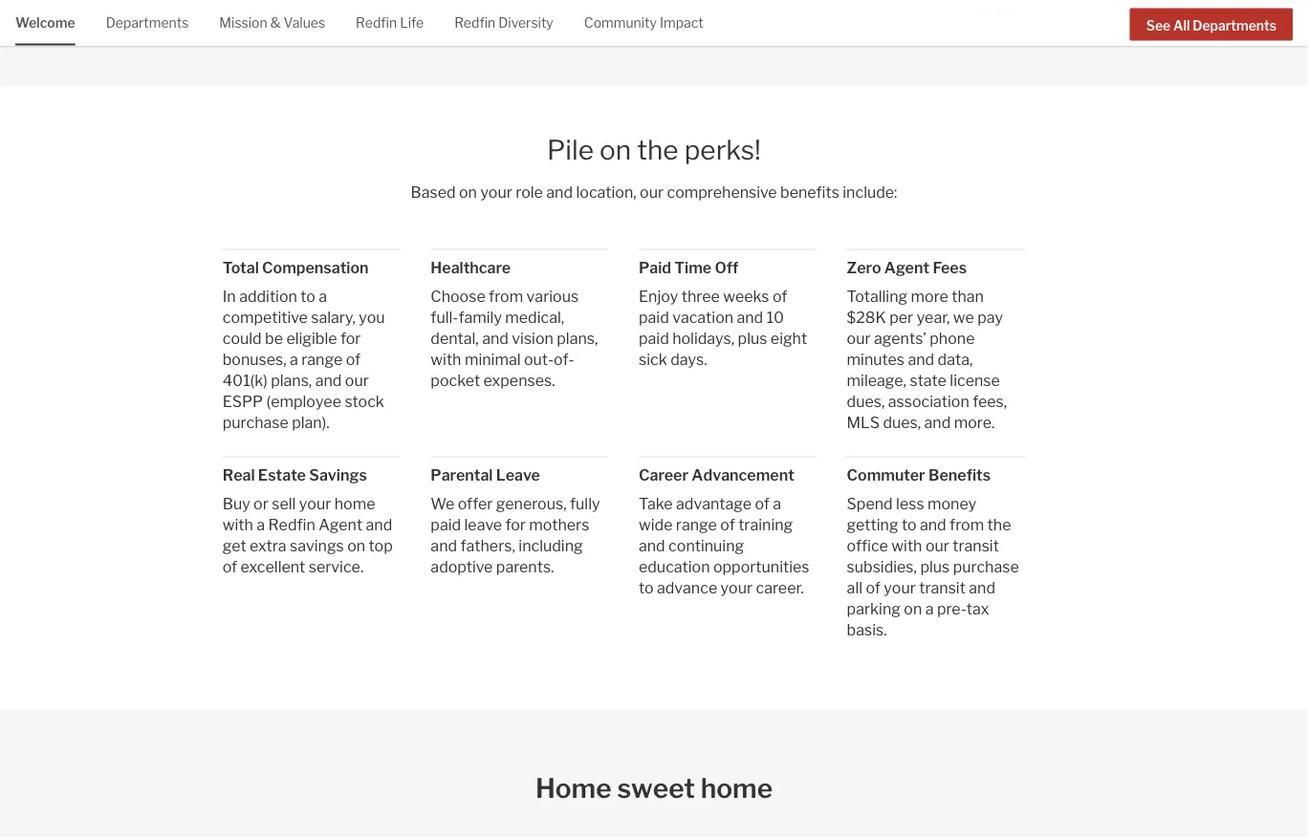 Task type: describe. For each thing, give the bounding box(es) containing it.
with inside buy or sell your home with a redfin agent and get extra savings on top of excellent service.
[[223, 516, 253, 534]]

redfin diversity link
[[454, 0, 553, 44]]

extra
[[250, 537, 286, 555]]

of up training
[[755, 495, 770, 513]]

pile
[[547, 134, 594, 166]]

home
[[535, 772, 612, 804]]

impact
[[660, 15, 703, 31]]

1 vertical spatial transit
[[919, 579, 966, 597]]

a inside take advantage of a wide range of training and continuing education opportunities to advance your career.
[[773, 495, 781, 513]]

license
[[950, 371, 1000, 390]]

medical,
[[505, 308, 564, 327]]

data,
[[938, 350, 973, 369]]

a down eligible
[[290, 350, 298, 369]]

on inside 'spend less money getting to and from the office with our transit subsidies, plus purchase all of your transit and parking on a pre-tax basis.'
[[904, 600, 922, 618]]

subsidies,
[[847, 558, 917, 576]]

zero agent fees
[[847, 258, 967, 277]]

location,
[[576, 183, 636, 202]]

departments link
[[106, 0, 189, 44]]

choose
[[431, 287, 485, 306]]

1 vertical spatial dues,
[[883, 413, 921, 432]]

0 vertical spatial dues,
[[847, 392, 885, 411]]

range inside in addition to a competitive salary, you could be eligible for bonuses, a range of 401(k) plans, and our espp (employee stock purchase plan).
[[301, 350, 343, 369]]

time
[[674, 258, 711, 277]]

minutes
[[847, 350, 905, 369]]

1 vertical spatial paid
[[639, 329, 669, 348]]

office
[[847, 537, 888, 555]]

commuter
[[847, 466, 925, 485]]

we
[[431, 495, 454, 513]]

you
[[359, 308, 385, 327]]

zero
[[847, 258, 881, 277]]

mission
[[219, 15, 267, 31]]

than
[[952, 287, 984, 306]]

year,
[[917, 308, 950, 327]]

plan).
[[292, 413, 329, 432]]

we
[[953, 308, 974, 327]]

offer
[[458, 495, 493, 513]]

of-
[[554, 350, 574, 369]]

espp
[[223, 392, 263, 411]]

family
[[458, 308, 502, 327]]

excellent
[[241, 558, 305, 576]]

real estate savings
[[223, 466, 367, 485]]

plans, inside in addition to a competitive salary, you could be eligible for bonuses, a range of 401(k) plans, and our espp (employee stock purchase plan).
[[271, 371, 312, 390]]

off
[[715, 258, 739, 277]]

plans, inside the choose from various full-family medical, dental, and vision plans, with minimal out-of- pocket expenses.
[[557, 329, 598, 348]]

savings
[[309, 466, 367, 485]]

more
[[911, 287, 948, 306]]

role
[[516, 183, 543, 202]]

wide
[[639, 516, 673, 534]]

on up location,
[[600, 134, 631, 166]]

compensation
[[262, 258, 369, 277]]

redfin for redfin life
[[356, 15, 397, 31]]

or
[[253, 495, 269, 513]]

total
[[223, 258, 259, 277]]

departments inside "button"
[[1193, 17, 1276, 33]]

three
[[681, 287, 720, 306]]

your inside 'spend less money getting to and from the office with our transit subsidies, plus purchase all of your transit and parking on a pre-tax basis.'
[[884, 579, 916, 597]]

a inside buy or sell your home with a redfin agent and get extra savings on top of excellent service.
[[256, 516, 265, 534]]

agent inside buy or sell your home with a redfin agent and get extra savings on top of excellent service.
[[319, 516, 363, 534]]

savings
[[290, 537, 344, 555]]

redfin diversity
[[454, 15, 553, 31]]

and up state
[[908, 350, 934, 369]]

mileage,
[[847, 371, 906, 390]]

including
[[519, 537, 583, 555]]

choose from various full-family medical, dental, and vision plans, with minimal out-of- pocket expenses.
[[431, 287, 598, 390]]

leave
[[496, 466, 540, 485]]

parental
[[431, 466, 493, 485]]

paid
[[639, 258, 671, 277]]

spend less money getting to and from the office with our transit subsidies, plus purchase all of your transit and parking on a pre-tax basis.
[[847, 495, 1019, 639]]

from inside 'spend less money getting to and from the office with our transit subsidies, plus purchase all of your transit and parking on a pre-tax basis.'
[[950, 516, 984, 534]]

leave
[[464, 516, 502, 534]]

in addition to a competitive salary, you could be eligible for bonuses, a range of 401(k) plans, and our espp (employee stock purchase plan).
[[223, 287, 385, 432]]

community
[[584, 15, 657, 31]]

buy
[[223, 495, 250, 513]]

minimal
[[465, 350, 521, 369]]

service.
[[309, 558, 364, 576]]

healthcare
[[431, 258, 511, 277]]

values
[[284, 15, 325, 31]]

and inside enjoy three weeks of paid vacation and 10 paid holidays, plus eight sick days.
[[737, 308, 763, 327]]

stock
[[345, 392, 384, 411]]

and inside take advantage of a wide range of training and continuing education opportunities to advance your career.
[[639, 537, 665, 555]]

the inside 'spend less money getting to and from the office with our transit subsidies, plus purchase all of your transit and parking on a pre-tax basis.'
[[987, 516, 1011, 534]]

opportunities
[[713, 558, 809, 576]]

redfin inside buy or sell your home with a redfin agent and get extra savings on top of excellent service.
[[268, 516, 315, 534]]

diversity
[[498, 15, 553, 31]]

mothers
[[529, 516, 589, 534]]

0 vertical spatial the
[[637, 134, 679, 166]]

our inside "totalling more than $28k per year, we pay our agents' phone minutes and data, mileage, state license dues, association fees, mls dues, and more."
[[847, 329, 871, 348]]

of inside enjoy three weeks of paid vacation and 10 paid holidays, plus eight sick days.
[[773, 287, 787, 306]]

on right based
[[459, 183, 477, 202]]

weeks
[[723, 287, 769, 306]]

association
[[888, 392, 969, 411]]

0 vertical spatial agent
[[884, 258, 929, 277]]

range inside take advantage of a wide range of training and continuing education opportunities to advance your career.
[[676, 516, 717, 534]]

and inside "we offer generous, fully paid leave for mothers and fathers, including adoptive parents."
[[431, 537, 457, 555]]

welcome link
[[15, 0, 75, 44]]

top
[[369, 537, 393, 555]]

all
[[847, 579, 862, 597]]

out-
[[524, 350, 554, 369]]

training
[[738, 516, 793, 534]]

parental leave
[[431, 466, 540, 485]]

vision
[[512, 329, 553, 348]]

see
[[1146, 17, 1170, 33]]



Task type: vqa. For each thing, say whether or not it's contained in the screenshot.


Task type: locate. For each thing, give the bounding box(es) containing it.
0 vertical spatial transit
[[953, 537, 999, 555]]

2 vertical spatial paid
[[431, 516, 461, 534]]

real
[[223, 466, 255, 485]]

0 vertical spatial with
[[431, 350, 461, 369]]

purchase inside 'spend less money getting to and from the office with our transit subsidies, plus purchase all of your transit and parking on a pre-tax basis.'
[[953, 558, 1019, 576]]

1 horizontal spatial plans,
[[557, 329, 598, 348]]

0 horizontal spatial to
[[301, 287, 315, 306]]

benefits
[[928, 466, 991, 485]]

state
[[910, 371, 946, 390]]

per
[[889, 308, 913, 327]]

plus inside 'spend less money getting to and from the office with our transit subsidies, plus purchase all of your transit and parking on a pre-tax basis.'
[[920, 558, 950, 576]]

your inside take advantage of a wide range of training and continuing education opportunities to advance your career.
[[721, 579, 753, 597]]

to inside in addition to a competitive salary, you could be eligible for bonuses, a range of 401(k) plans, and our espp (employee stock purchase plan).
[[301, 287, 315, 306]]

fees,
[[973, 392, 1007, 411]]

plans, up of-
[[557, 329, 598, 348]]

0 horizontal spatial for
[[340, 329, 361, 348]]

career.
[[756, 579, 804, 597]]

paid for we offer generous, fully paid leave for mothers and fathers, including adoptive parents.
[[431, 516, 461, 534]]

agent up savings
[[319, 516, 363, 534]]

0 horizontal spatial agent
[[319, 516, 363, 534]]

for inside in addition to a competitive salary, you could be eligible for bonuses, a range of 401(k) plans, and our espp (employee stock purchase plan).
[[340, 329, 361, 348]]

plus
[[738, 329, 767, 348], [920, 558, 950, 576]]

advantage
[[676, 495, 752, 513]]

range
[[301, 350, 343, 369], [676, 516, 717, 534]]

addition
[[239, 287, 297, 306]]

paid for enjoy three weeks of paid vacation and 10 paid holidays, plus eight sick days.
[[639, 308, 669, 327]]

1 vertical spatial range
[[676, 516, 717, 534]]

of up stock
[[346, 350, 361, 369]]

and inside in addition to a competitive salary, you could be eligible for bonuses, a range of 401(k) plans, and our espp (employee stock purchase plan).
[[315, 371, 342, 390]]

of inside in addition to a competitive salary, you could be eligible for bonuses, a range of 401(k) plans, and our espp (employee stock purchase plan).
[[346, 350, 361, 369]]

from up family
[[489, 287, 523, 306]]

from down money
[[950, 516, 984, 534]]

and
[[546, 183, 573, 202], [737, 308, 763, 327], [482, 329, 509, 348], [908, 350, 934, 369], [315, 371, 342, 390], [924, 413, 951, 432], [366, 516, 392, 534], [920, 516, 946, 534], [431, 537, 457, 555], [639, 537, 665, 555], [969, 579, 995, 597]]

1 vertical spatial agent
[[319, 516, 363, 534]]

money
[[927, 495, 976, 513]]

total compensation
[[223, 258, 369, 277]]

our down the $28k
[[847, 329, 871, 348]]

and up tax on the right of page
[[969, 579, 995, 597]]

for down salary,
[[340, 329, 361, 348]]

0 horizontal spatial with
[[223, 516, 253, 534]]

your left role
[[480, 183, 512, 202]]

and inside the choose from various full-family medical, dental, and vision plans, with minimal out-of- pocket expenses.
[[482, 329, 509, 348]]

transit down money
[[953, 537, 999, 555]]

1 horizontal spatial from
[[950, 516, 984, 534]]

see all departments
[[1146, 17, 1276, 33]]

1 vertical spatial with
[[223, 516, 253, 534]]

of inside 'spend less money getting to and from the office with our transit subsidies, plus purchase all of your transit and parking on a pre-tax basis.'
[[866, 579, 881, 597]]

1 horizontal spatial to
[[639, 579, 654, 597]]

10
[[766, 308, 784, 327]]

0 vertical spatial to
[[301, 287, 315, 306]]

include:
[[843, 183, 897, 202]]

dues, down association
[[883, 413, 921, 432]]

mission & values
[[219, 15, 325, 31]]

salary,
[[311, 308, 356, 327]]

sweet
[[617, 772, 695, 804]]

and up top
[[366, 516, 392, 534]]

redfin left diversity
[[454, 15, 495, 31]]

0 horizontal spatial home
[[334, 495, 375, 513]]

1 vertical spatial plus
[[920, 558, 950, 576]]

and up adoptive
[[431, 537, 457, 555]]

a left pre-
[[925, 600, 934, 618]]

the up based on your role and location, our comprehensive benefits include:
[[637, 134, 679, 166]]

our down pile on the perks!
[[640, 183, 664, 202]]

1 horizontal spatial purchase
[[953, 558, 1019, 576]]

on inside buy or sell your home with a redfin agent and get extra savings on top of excellent service.
[[347, 537, 365, 555]]

on
[[600, 134, 631, 166], [459, 183, 477, 202], [347, 537, 365, 555], [904, 600, 922, 618]]

for inside "we offer generous, fully paid leave for mothers and fathers, including adoptive parents."
[[505, 516, 526, 534]]

our inside in addition to a competitive salary, you could be eligible for bonuses, a range of 401(k) plans, and our espp (employee stock purchase plan).
[[345, 371, 369, 390]]

with down dental,
[[431, 350, 461, 369]]

fathers,
[[460, 537, 515, 555]]

redfin life link
[[356, 0, 424, 44]]

departments
[[106, 15, 189, 31], [1193, 17, 1276, 33]]

perks!
[[684, 134, 761, 166]]

1 vertical spatial to
[[902, 516, 916, 534]]

0 horizontal spatial the
[[637, 134, 679, 166]]

your inside buy or sell your home with a redfin agent and get extra savings on top of excellent service.
[[299, 495, 331, 513]]

your down subsidies,
[[884, 579, 916, 597]]

0 vertical spatial for
[[340, 329, 361, 348]]

1 vertical spatial from
[[950, 516, 984, 534]]

a up training
[[773, 495, 781, 513]]

mission & values link
[[219, 0, 325, 44]]

0 vertical spatial home
[[334, 495, 375, 513]]

range down eligible
[[301, 350, 343, 369]]

range up continuing
[[676, 516, 717, 534]]

pay
[[977, 308, 1003, 327]]

parents.
[[496, 558, 554, 576]]

1 horizontal spatial the
[[987, 516, 1011, 534]]

parking
[[847, 600, 901, 618]]

and down wide
[[639, 537, 665, 555]]

1 horizontal spatial for
[[505, 516, 526, 534]]

1 horizontal spatial departments
[[1193, 17, 1276, 33]]

spend
[[847, 495, 893, 513]]

0 horizontal spatial redfin
[[268, 516, 315, 534]]

dues, up mls
[[847, 392, 885, 411]]

redfin left life
[[356, 15, 397, 31]]

on left top
[[347, 537, 365, 555]]

pre-
[[937, 600, 966, 618]]

and down association
[[924, 413, 951, 432]]

1 horizontal spatial agent
[[884, 258, 929, 277]]

agent up more
[[884, 258, 929, 277]]

0 horizontal spatial departments
[[106, 15, 189, 31]]

days.
[[670, 350, 707, 369]]

sell
[[272, 495, 296, 513]]

1 vertical spatial home
[[701, 772, 773, 804]]

2 horizontal spatial with
[[891, 537, 922, 555]]

expenses.
[[483, 371, 555, 390]]

0 vertical spatial plus
[[738, 329, 767, 348]]

redfin for redfin diversity
[[454, 15, 495, 31]]

our up stock
[[345, 371, 369, 390]]

with up subsidies,
[[891, 537, 922, 555]]

&
[[270, 15, 281, 31]]

vacation
[[672, 308, 733, 327]]

on left pre-
[[904, 600, 922, 618]]

paid down we
[[431, 516, 461, 534]]

various
[[526, 287, 579, 306]]

and inside buy or sell your home with a redfin agent and get extra savings on top of excellent service.
[[366, 516, 392, 534]]

of up 10
[[773, 287, 787, 306]]

fees
[[933, 258, 967, 277]]

plus up pre-
[[920, 558, 950, 576]]

2 horizontal spatial to
[[902, 516, 916, 534]]

to down education
[[639, 579, 654, 597]]

paid time off
[[639, 258, 739, 277]]

0 horizontal spatial purchase
[[223, 413, 289, 432]]

paid inside "we offer generous, fully paid leave for mothers and fathers, including adoptive parents."
[[431, 516, 461, 534]]

1 horizontal spatial range
[[676, 516, 717, 534]]

to inside take advantage of a wide range of training and continuing education opportunities to advance your career.
[[639, 579, 654, 597]]

the down "benefits"
[[987, 516, 1011, 534]]

0 horizontal spatial range
[[301, 350, 343, 369]]

1 horizontal spatial redfin
[[356, 15, 397, 31]]

of right all
[[866, 579, 881, 597]]

dues,
[[847, 392, 885, 411], [883, 413, 921, 432]]

benefits
[[780, 183, 839, 202]]

continuing
[[668, 537, 744, 555]]

0 vertical spatial from
[[489, 287, 523, 306]]

0 vertical spatial paid
[[639, 308, 669, 327]]

1 vertical spatial the
[[987, 516, 1011, 534]]

plus inside enjoy three weeks of paid vacation and 10 paid holidays, plus eight sick days.
[[738, 329, 767, 348]]

with down buy
[[223, 516, 253, 534]]

tax
[[966, 600, 989, 618]]

plans, up (employee
[[271, 371, 312, 390]]

0 horizontal spatial plans,
[[271, 371, 312, 390]]

and down money
[[920, 516, 946, 534]]

of down advantage
[[720, 516, 735, 534]]

basis.
[[847, 621, 887, 639]]

our down money
[[925, 537, 949, 555]]

the
[[637, 134, 679, 166], [987, 516, 1011, 534]]

for down "generous,"
[[505, 516, 526, 534]]

to down compensation
[[301, 287, 315, 306]]

1 horizontal spatial plus
[[920, 558, 950, 576]]

1 vertical spatial plans,
[[271, 371, 312, 390]]

home right the sweet
[[701, 772, 773, 804]]

advancement
[[692, 466, 794, 485]]

0 horizontal spatial plus
[[738, 329, 767, 348]]

estate
[[258, 466, 306, 485]]

1 horizontal spatial home
[[701, 772, 773, 804]]

to inside 'spend less money getting to and from the office with our transit subsidies, plus purchase all of your transit and parking on a pre-tax basis.'
[[902, 516, 916, 534]]

plans,
[[557, 329, 598, 348], [271, 371, 312, 390]]

transit up pre-
[[919, 579, 966, 597]]

home down 'savings'
[[334, 495, 375, 513]]

getting
[[847, 516, 898, 534]]

competitive
[[223, 308, 308, 327]]

of down get
[[223, 558, 237, 576]]

dental,
[[431, 329, 479, 348]]

a down or
[[256, 516, 265, 534]]

with inside the choose from various full-family medical, dental, and vision plans, with minimal out-of- pocket expenses.
[[431, 350, 461, 369]]

and up (employee
[[315, 371, 342, 390]]

bonuses,
[[223, 350, 286, 369]]

could
[[223, 329, 262, 348]]

0 horizontal spatial from
[[489, 287, 523, 306]]

community impact link
[[584, 0, 703, 44]]

2 horizontal spatial redfin
[[454, 15, 495, 31]]

redfin down "sell"
[[268, 516, 315, 534]]

life
[[400, 15, 424, 31]]

paid up the sick
[[639, 329, 669, 348]]

more.
[[954, 413, 995, 432]]

2 vertical spatial with
[[891, 537, 922, 555]]

a up salary,
[[319, 287, 327, 306]]

0 vertical spatial plans,
[[557, 329, 598, 348]]

of inside buy or sell your home with a redfin agent and get extra savings on top of excellent service.
[[223, 558, 237, 576]]

2 vertical spatial to
[[639, 579, 654, 597]]

purchase up tax on the right of page
[[953, 558, 1019, 576]]

0 vertical spatial range
[[301, 350, 343, 369]]

purchase
[[223, 413, 289, 432], [953, 558, 1019, 576]]

pile on the perks!
[[547, 134, 761, 166]]

agent
[[884, 258, 929, 277], [319, 516, 363, 534]]

and right role
[[546, 183, 573, 202]]

1 horizontal spatial with
[[431, 350, 461, 369]]

enjoy three weeks of paid vacation and 10 paid holidays, plus eight sick days.
[[639, 287, 807, 369]]

1 vertical spatial purchase
[[953, 558, 1019, 576]]

plus down 10
[[738, 329, 767, 348]]

generous,
[[496, 495, 567, 513]]

and up minimal
[[482, 329, 509, 348]]

purchase inside in addition to a competitive salary, you could be eligible for bonuses, a range of 401(k) plans, and our espp (employee stock purchase plan).
[[223, 413, 289, 432]]

see all departments button
[[1130, 8, 1293, 40]]

1 vertical spatial for
[[505, 516, 526, 534]]

redfin
[[356, 15, 397, 31], [454, 15, 495, 31], [268, 516, 315, 534]]

our inside 'spend less money getting to and from the office with our transit subsidies, plus purchase all of your transit and parking on a pre-tax basis.'
[[925, 537, 949, 555]]

with inside 'spend less money getting to and from the office with our transit subsidies, plus purchase all of your transit and parking on a pre-tax basis.'
[[891, 537, 922, 555]]

to down less
[[902, 516, 916, 534]]

0 vertical spatial purchase
[[223, 413, 289, 432]]

sick
[[639, 350, 667, 369]]

career advancement
[[639, 466, 794, 485]]

and down weeks
[[737, 308, 763, 327]]

from
[[489, 287, 523, 306], [950, 516, 984, 534]]

paid down enjoy
[[639, 308, 669, 327]]

comprehensive
[[667, 183, 777, 202]]

your down opportunities
[[721, 579, 753, 597]]

community impact
[[584, 15, 703, 31]]

from inside the choose from various full-family medical, dental, and vision plans, with minimal out-of- pocket expenses.
[[489, 287, 523, 306]]

your right "sell"
[[299, 495, 331, 513]]

home inside buy or sell your home with a redfin agent and get extra savings on top of excellent service.
[[334, 495, 375, 513]]

agents'
[[874, 329, 926, 348]]

purchase down espp
[[223, 413, 289, 432]]

we offer generous, fully paid leave for mothers and fathers, including adoptive parents.
[[431, 495, 600, 576]]

a inside 'spend less money getting to and from the office with our transit subsidies, plus purchase all of your transit and parking on a pre-tax basis.'
[[925, 600, 934, 618]]



